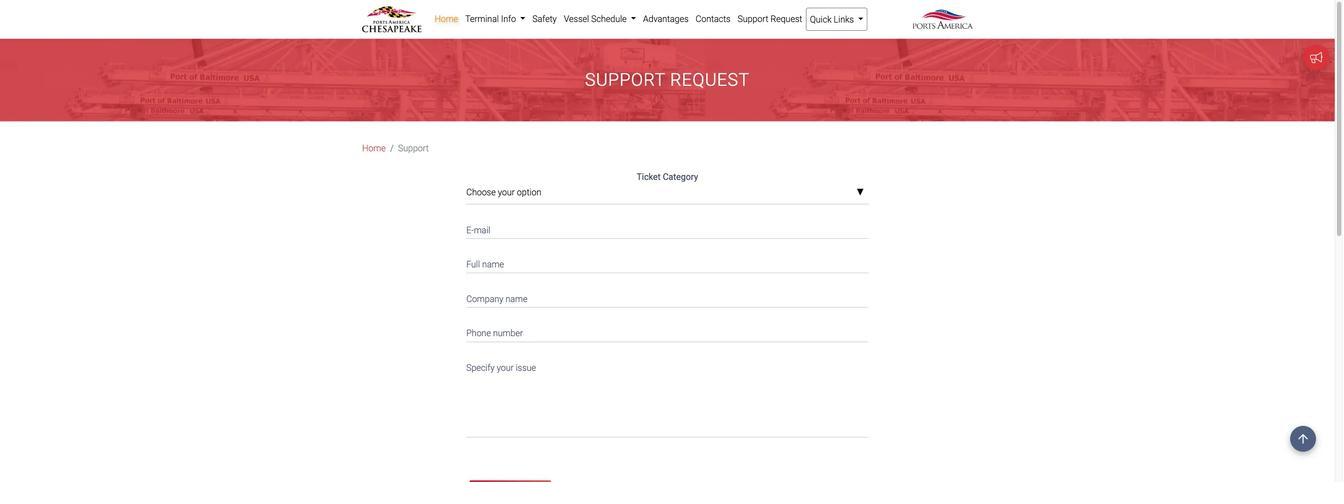 Task type: describe. For each thing, give the bounding box(es) containing it.
advantages
[[643, 14, 689, 24]]

1 vertical spatial support request
[[585, 70, 750, 90]]

go to top image
[[1291, 427, 1317, 453]]

1 vertical spatial support
[[585, 70, 666, 90]]

quick links link
[[806, 8, 868, 31]]

▼
[[857, 188, 864, 197]]

contacts link
[[693, 8, 734, 30]]

vessel
[[564, 14, 589, 24]]

terminal info link
[[462, 8, 529, 30]]

support request link
[[734, 8, 806, 30]]

links
[[834, 14, 854, 25]]

Phone number text field
[[467, 321, 869, 343]]

0 vertical spatial home
[[435, 14, 458, 24]]

full name
[[467, 260, 504, 270]]

quick links
[[810, 14, 857, 25]]

choose
[[467, 187, 496, 198]]

schedule
[[592, 14, 627, 24]]

vessel schedule
[[564, 14, 629, 24]]

1 horizontal spatial home link
[[431, 8, 462, 30]]

2 vertical spatial support
[[398, 143, 429, 154]]

terminal info
[[465, 14, 518, 24]]

number
[[493, 329, 523, 339]]

name for company name
[[506, 294, 528, 305]]

contacts
[[696, 14, 731, 24]]

ticket category
[[637, 172, 698, 182]]

your for choose
[[498, 187, 515, 198]]

full
[[467, 260, 480, 270]]

vessel schedule link
[[561, 8, 640, 30]]

Attach up to three(3) .jpg, .png or .pdf files. No duplicates allowed. text field
[[560, 478, 871, 483]]



Task type: locate. For each thing, give the bounding box(es) containing it.
category
[[663, 172, 698, 182]]

your left issue
[[497, 363, 514, 374]]

ticket
[[637, 172, 661, 182]]

specify your issue
[[467, 363, 536, 374]]

phone number
[[467, 329, 523, 339]]

0 horizontal spatial support
[[398, 143, 429, 154]]

name for full name
[[482, 260, 504, 270]]

name right full
[[482, 260, 504, 270]]

1 horizontal spatial support
[[585, 70, 666, 90]]

terminal
[[465, 14, 499, 24]]

0 vertical spatial name
[[482, 260, 504, 270]]

your left option
[[498, 187, 515, 198]]

1 vertical spatial your
[[497, 363, 514, 374]]

issue
[[516, 363, 536, 374]]

mail
[[474, 225, 491, 236]]

Company name text field
[[467, 287, 869, 308]]

specify
[[467, 363, 495, 374]]

0 horizontal spatial name
[[482, 260, 504, 270]]

home
[[435, 14, 458, 24], [362, 143, 386, 154]]

1 vertical spatial home link
[[362, 142, 386, 155]]

Full name text field
[[467, 252, 869, 274]]

1 horizontal spatial home
[[435, 14, 458, 24]]

home link
[[431, 8, 462, 30], [362, 142, 386, 155]]

0 vertical spatial your
[[498, 187, 515, 198]]

company
[[467, 294, 504, 305]]

2 horizontal spatial support
[[738, 14, 769, 24]]

0 vertical spatial home link
[[431, 8, 462, 30]]

advantages link
[[640, 8, 693, 30]]

Specify your issue text field
[[467, 356, 869, 438]]

e-
[[467, 225, 474, 236]]

support request
[[738, 14, 803, 24], [585, 70, 750, 90]]

1 horizontal spatial name
[[506, 294, 528, 305]]

0 horizontal spatial home link
[[362, 142, 386, 155]]

1 horizontal spatial request
[[771, 14, 803, 24]]

request
[[771, 14, 803, 24], [670, 70, 750, 90]]

0 horizontal spatial home
[[362, 143, 386, 154]]

e-mail
[[467, 225, 491, 236]]

0 vertical spatial support
[[738, 14, 769, 24]]

your
[[498, 187, 515, 198], [497, 363, 514, 374]]

option
[[517, 187, 542, 198]]

1 vertical spatial name
[[506, 294, 528, 305]]

0 horizontal spatial request
[[670, 70, 750, 90]]

info
[[501, 14, 516, 24]]

safety
[[533, 14, 557, 24]]

0 vertical spatial request
[[771, 14, 803, 24]]

1 vertical spatial request
[[670, 70, 750, 90]]

name
[[482, 260, 504, 270], [506, 294, 528, 305]]

support
[[738, 14, 769, 24], [585, 70, 666, 90], [398, 143, 429, 154]]

E-mail email field
[[467, 218, 869, 239]]

1 vertical spatial home
[[362, 143, 386, 154]]

safety link
[[529, 8, 561, 30]]

quick
[[810, 14, 832, 25]]

your for specify
[[497, 363, 514, 374]]

phone
[[467, 329, 491, 339]]

company name
[[467, 294, 528, 305]]

choose your option
[[467, 187, 542, 198]]

name right company
[[506, 294, 528, 305]]

0 vertical spatial support request
[[738, 14, 803, 24]]



Task type: vqa. For each thing, say whether or not it's contained in the screenshot.
Vessel Schedule
yes



